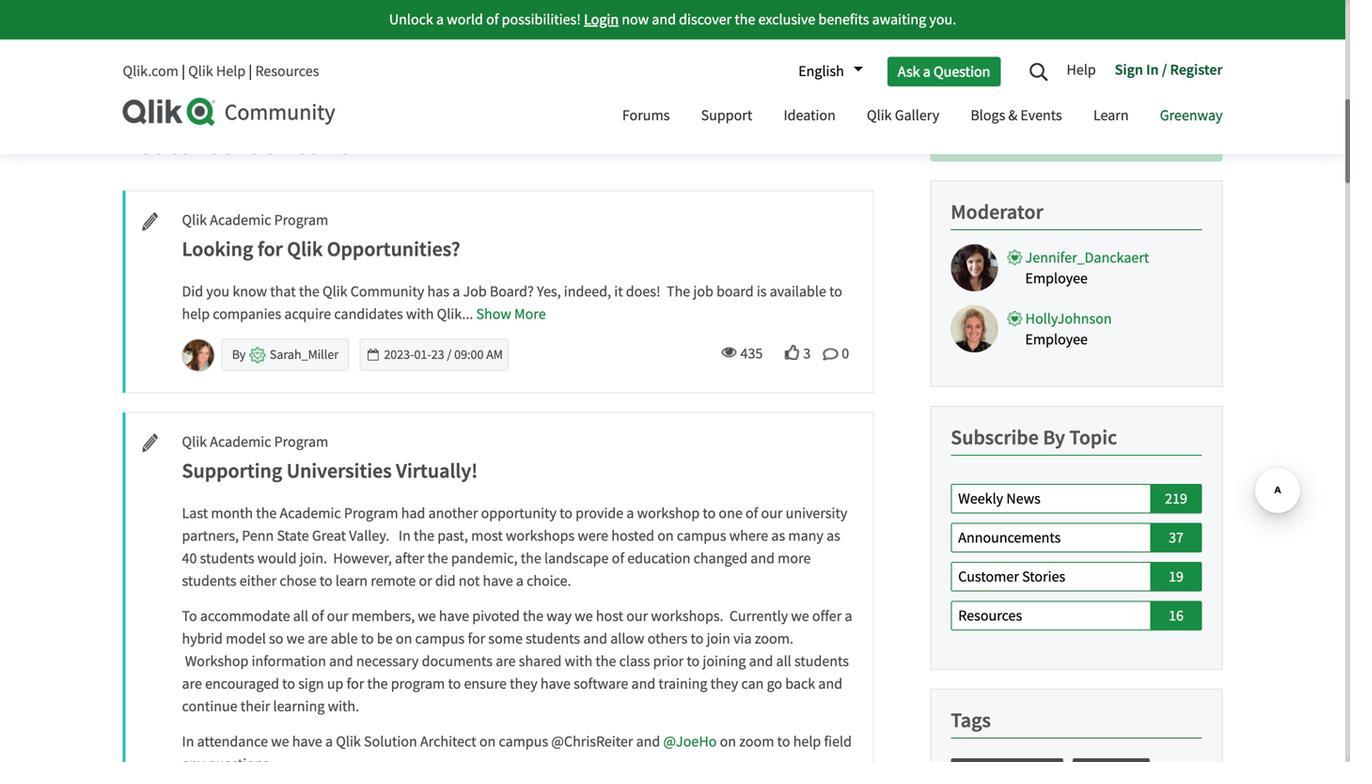 Task type: locate. For each thing, give the bounding box(es) containing it.
3 link
[[771, 344, 811, 364]]

1 vertical spatial for
[[468, 630, 485, 649]]

1 vertical spatial resources link
[[951, 602, 1152, 631]]

news
[[1007, 490, 1041, 509]]

help left sign
[[1067, 60, 1096, 79]]

a up hosted
[[627, 504, 634, 523]]

0 vertical spatial are
[[308, 630, 328, 649]]

1 horizontal spatial all
[[776, 652, 792, 671]]

where
[[730, 527, 769, 546]]

1 vertical spatial in
[[182, 733, 194, 752]]

weekly
[[959, 490, 1004, 509]]

0 vertical spatial /
[[1162, 60, 1168, 79]]

of down hosted
[[612, 549, 625, 569]]

0 horizontal spatial campus
[[415, 630, 465, 649]]

employee inside hollyjohnson employee
[[1026, 330, 1088, 350]]

all up go
[[776, 652, 792, 671]]

employee for jennifer_danckaert employee
[[1026, 269, 1088, 288]]

0 vertical spatial in
[[1147, 60, 1159, 79]]

board?
[[490, 282, 534, 301]]

employee inside the jennifer_danckaert employee
[[1026, 269, 1088, 288]]

2 horizontal spatial for
[[468, 630, 485, 649]]

a left world
[[436, 10, 444, 29]]

show
[[476, 305, 511, 324]]

sign
[[298, 675, 324, 694]]

1 horizontal spatial are
[[308, 630, 328, 649]]

qlik left gallery
[[867, 106, 892, 125]]

indeed,
[[564, 282, 611, 301]]

learning
[[273, 697, 325, 717]]

| right qlik help "link"
[[249, 62, 252, 81]]

with
[[406, 305, 434, 324], [565, 652, 593, 671]]

0 vertical spatial all
[[293, 607, 308, 626]]

students up back
[[795, 652, 849, 671]]

on right be
[[396, 630, 412, 649]]

to left one
[[703, 504, 716, 523]]

1 horizontal spatial they
[[711, 675, 739, 694]]

1 horizontal spatial for
[[347, 675, 364, 694]]

replies image
[[823, 347, 838, 362]]

sarah_miller link
[[270, 347, 339, 364]]

list
[[951, 485, 1202, 641]]

of right world
[[486, 10, 499, 29]]

1 horizontal spatial with
[[565, 652, 593, 671]]

0 horizontal spatial login
[[421, 8, 456, 28]]

login left the now
[[584, 10, 619, 29]]

qlik.com | qlik help | resources
[[123, 62, 319, 81]]

resources right qlik help "link"
[[255, 62, 319, 81]]

/
[[1162, 60, 1168, 79], [447, 347, 452, 364]]

universities
[[287, 458, 392, 484]]

academic up supporting
[[210, 433, 271, 452]]

learn button
[[1080, 89, 1143, 145]]

qlik help link
[[188, 62, 246, 81]]

to left provide
[[560, 504, 573, 523]]

their
[[241, 697, 270, 717]]

0 horizontal spatial for
[[258, 236, 283, 262]]

academic up state
[[280, 504, 341, 523]]

sign in / register
[[1115, 60, 1223, 79]]

0 vertical spatial employee
[[1026, 269, 1088, 288]]

available
[[770, 282, 827, 301]]

0 vertical spatial for
[[258, 236, 283, 262]]

are
[[308, 630, 328, 649], [496, 652, 516, 671], [182, 675, 202, 694]]

are left able
[[308, 630, 328, 649]]

subscribe down "learn" at the right of the page
[[1041, 134, 1113, 153]]

academic inside qlik academic program looking for qlik opportunities?
[[210, 211, 271, 230]]

0 vertical spatial help
[[182, 305, 210, 324]]

0 horizontal spatial they
[[510, 675, 538, 694]]

0 horizontal spatial help
[[182, 305, 210, 324]]

for right up
[[347, 675, 364, 694]]

2 they from the left
[[711, 675, 739, 694]]

/ left register
[[1162, 60, 1168, 79]]

qlik inside did you know that the qlik community has a job board? yes, indeed, it does!  the job board is available to help companies acquire candidates with qlik...
[[323, 282, 348, 301]]

zoom.
[[755, 630, 794, 649]]

english button
[[789, 55, 863, 87]]

1 horizontal spatial subscribe
[[1041, 134, 1113, 153]]

access
[[486, 8, 528, 28]]

help down the did
[[182, 305, 210, 324]]

we down the learning
[[271, 733, 289, 752]]

academic left exclusive
[[696, 8, 758, 28]]

qlik academic program link for supporting
[[182, 432, 329, 453]]

the inside did you know that the qlik community has a job board? yes, indeed, it does!  the job board is available to help companies acquire candidates with qlik...
[[299, 282, 320, 301]]

a right has
[[453, 282, 460, 301]]

1 horizontal spatial community
[[351, 282, 425, 301]]

sign
[[1115, 60, 1144, 79]]

program inside qlik academic program supporting universities virtually!
[[274, 433, 329, 452]]

that
[[270, 282, 296, 301]]

1 qlik academic program link from the top
[[182, 210, 329, 231]]

academic inside qlik academic program supporting universities virtually!
[[210, 433, 271, 452]]

1 | from the left
[[182, 62, 185, 81]]

1 vertical spatial campus
[[415, 630, 465, 649]]

choice.
[[527, 572, 571, 591]]

academic inside last month the academic program had another opportunity to provide a workshop to one of our university partners, penn state great valley.   in the past, most workshops were hosted on campus where as many as 40 students would join.  however, after the pandemic, the landscape of education changed and more students either chose to learn remote or did not have a choice.
[[280, 504, 341, 523]]

many
[[788, 527, 824, 546]]

with inside to accommodate all of our members, we have pivoted the way we host our workshops.  currently we offer a hybrid model so we are able to be on campus for some students and allow others to join via zoom. workshop information and necessary documents are shared with the class prior to joining and all students are encouraged to sign up for the program to ensure they have software and training they can go back and continue their learning with.
[[565, 652, 593, 671]]

qlik inside menu bar
[[867, 106, 892, 125]]

0 horizontal spatial with
[[406, 305, 434, 324]]

the up did
[[428, 549, 448, 569]]

with down has
[[406, 305, 434, 324]]

1 vertical spatial community
[[351, 282, 425, 301]]

with.
[[328, 697, 359, 717]]

another
[[429, 504, 478, 523]]

awaiting
[[873, 10, 927, 29]]

virtually!
[[396, 458, 478, 484]]

have down did
[[439, 607, 469, 626]]

tags heading
[[951, 708, 991, 734]]

1 horizontal spatial resources link
[[951, 602, 1152, 631]]

hollyjohnson
[[1026, 310, 1112, 329]]

subscribe by topic heading
[[951, 425, 1118, 451]]

qlik academic program link up supporting
[[182, 432, 329, 453]]

as right "many"
[[827, 527, 841, 546]]

customer
[[959, 568, 1019, 587]]

forums button
[[608, 89, 684, 145]]

to left the join
[[691, 630, 704, 649]]

1 vertical spatial subscribe
[[951, 425, 1039, 451]]

a down the with.
[[325, 733, 333, 752]]

blog image for supporting universities virtually!
[[129, 432, 161, 455]]

2 horizontal spatial our
[[761, 504, 783, 523]]

to inside did you know that the qlik community has a job board? yes, indeed, it does!  the job board is available to help companies acquire candidates with qlik...
[[830, 282, 843, 301]]

are up continue
[[182, 675, 202, 694]]

for
[[258, 236, 283, 262], [468, 630, 485, 649], [347, 675, 364, 694]]

however,
[[333, 549, 392, 569]]

0 vertical spatial resources
[[255, 62, 319, 81]]

last month the academic program had another opportunity to provide a workshop to one of our university partners, penn state great valley.   in the past, most workshops were hosted on campus where as many as 40 students would join.  however, after the pandemic, the landscape of education changed and more students either chose to learn remote or did not have a choice.
[[182, 504, 848, 591]]

1 employee from the top
[[1026, 269, 1088, 288]]

students down way
[[526, 630, 580, 649]]

2 vertical spatial campus
[[499, 733, 549, 752]]

0 horizontal spatial our
[[327, 607, 349, 626]]

| right qlik.com
[[182, 62, 185, 81]]

encouraged
[[205, 675, 279, 694]]

on inside on zoom to help field any questions.
[[720, 733, 736, 752]]

0 link
[[823, 344, 850, 364]]

in right sign
[[1147, 60, 1159, 79]]

1 horizontal spatial help
[[794, 733, 821, 752]]

subscribe left by
[[951, 425, 1039, 451]]

hollyjohnson employee
[[1026, 310, 1112, 350]]

1 vertical spatial help
[[794, 733, 821, 752]]

qlik
[[188, 62, 213, 81], [867, 106, 892, 125], [182, 211, 207, 230], [287, 236, 323, 262], [323, 282, 348, 301], [182, 433, 207, 452], [336, 733, 361, 752]]

community link
[[123, 98, 590, 127]]

on inside last month the academic program had another opportunity to provide a workshop to one of our university partners, penn state great valley.   in the past, most workshops were hosted on campus where as many as 40 students would join.  however, after the pandemic, the landscape of education changed and more students either chose to learn remote or did not have a choice.
[[658, 527, 674, 546]]

2 blog image from the top
[[129, 432, 161, 455]]

@joeho
[[664, 733, 717, 752]]

on inside to accommodate all of our members, we have pivoted the way we host our workshops.  currently we offer a hybrid model so we are able to be on campus for some students and allow others to join via zoom. workshop information and necessary documents are shared with the class prior to joining and all students are encouraged to sign up for the program to ensure they have software and training they can go back and continue their learning with.
[[396, 630, 412, 649]]

qlik academic program link for looking
[[182, 210, 329, 231]]

0 vertical spatial qlik academic program link
[[182, 210, 329, 231]]

community inside did you know that the qlik community has a job board? yes, indeed, it does!  the job board is available to help companies acquire candidates with qlik...
[[351, 282, 425, 301]]

16
[[1169, 607, 1184, 626]]

community down qlik.com | qlik help | resources
[[225, 98, 335, 127]]

0
[[842, 344, 850, 364]]

for left some
[[468, 630, 485, 649]]

1 horizontal spatial /
[[1162, 60, 1168, 79]]

program up 'universities'
[[274, 433, 329, 452]]

weekly news link
[[951, 485, 1152, 514]]

to left be
[[361, 630, 374, 649]]

1 vertical spatial with
[[565, 652, 593, 671]]

menu bar
[[608, 89, 1237, 145]]

1 horizontal spatial as
[[827, 527, 841, 546]]

in up any
[[182, 733, 194, 752]]

1 horizontal spatial resources
[[959, 607, 1023, 626]]

subscribe
[[1041, 134, 1113, 153], [951, 425, 1039, 451]]

they down shared
[[510, 675, 538, 694]]

have down pandemic,
[[483, 572, 513, 591]]

has
[[428, 282, 450, 301]]

views image
[[722, 345, 737, 360]]

hollyjohnson image
[[951, 306, 998, 353]]

0 horizontal spatial in
[[182, 733, 194, 752]]

on
[[658, 527, 674, 546], [396, 630, 412, 649], [480, 733, 496, 752], [720, 733, 736, 752]]

resources link right qlik help "link"
[[255, 62, 319, 81]]

looking for qlik opportunities? link
[[182, 236, 854, 262]]

any
[[182, 755, 205, 763]]

community
[[225, 98, 335, 127], [351, 282, 425, 301]]

all down chose
[[293, 607, 308, 626]]

know
[[233, 282, 267, 301]]

and right the now
[[652, 10, 676, 29]]

to inside on zoom to help field any questions.
[[778, 733, 791, 752]]

1 horizontal spatial |
[[249, 62, 252, 81]]

login link
[[584, 10, 619, 29]]

/ right 23
[[447, 347, 452, 364]]

help up "featured content"
[[216, 62, 246, 81]]

program up that on the left
[[274, 211, 329, 230]]

0 horizontal spatial subscribe
[[951, 425, 1039, 451]]

2 vertical spatial are
[[182, 675, 202, 694]]

they down joining
[[711, 675, 739, 694]]

continue
[[182, 697, 238, 717]]

subscribe for subscribe by topic
[[951, 425, 1039, 451]]

as left "many"
[[772, 527, 785, 546]]

campus up "changed"
[[677, 527, 727, 546]]

qlik up supporting
[[182, 433, 207, 452]]

on left zoom
[[720, 733, 736, 752]]

with inside did you know that the qlik community has a job board? yes, indeed, it does!  the job board is available to help companies acquire candidates with qlik...
[[406, 305, 434, 324]]

tab list
[[123, 65, 1223, 85]]

resources down customer
[[959, 607, 1023, 626]]

0 horizontal spatial community
[[225, 98, 335, 127]]

for up that on the left
[[258, 236, 283, 262]]

learn
[[1094, 106, 1129, 125]]

employee down jennifer_danckaert link
[[1026, 269, 1088, 288]]

1 vertical spatial resources
[[959, 607, 1023, 626]]

0 horizontal spatial are
[[182, 675, 202, 694]]

a right "offer"
[[845, 607, 853, 626]]

sign in / register link
[[1106, 54, 1223, 89]]

or
[[419, 572, 432, 591]]

and inside last month the academic program had another opportunity to provide a workshop to one of our university partners, penn state great valley.   in the past, most workshops were hosted on campus where as many as 40 students would join.  however, after the pandemic, the landscape of education changed and more students either chose to learn remote or did not have a choice.
[[751, 549, 775, 569]]

employee
[[1026, 269, 1088, 288], [1026, 330, 1088, 350]]

all
[[293, 607, 308, 626], [776, 652, 792, 671]]

it
[[614, 282, 623, 301]]

0 vertical spatial with
[[406, 305, 434, 324]]

job
[[694, 282, 714, 301]]

our up able
[[327, 607, 349, 626]]

qlik up acquire
[[323, 282, 348, 301]]

tags
[[951, 708, 991, 734]]

2 horizontal spatial are
[[496, 652, 516, 671]]

1 as from the left
[[772, 527, 785, 546]]

subscribe inside button
[[1041, 134, 1113, 153]]

the up acquire
[[299, 282, 320, 301]]

of down chose
[[311, 607, 324, 626]]

community up the candidates
[[351, 282, 425, 301]]

2 qlik academic program link from the top
[[182, 432, 329, 453]]

1 vertical spatial employee
[[1026, 330, 1088, 350]]

academic program website link
[[696, 8, 935, 28]]

2023-
[[384, 347, 414, 364]]

program inside last month the academic program had another opportunity to provide a workshop to one of our university partners, penn state great valley.   in the past, most workshops were hosted on campus where as many as 40 students would join.  however, after the pandemic, the landscape of education changed and more students either chose to learn remote or did not have a choice.
[[344, 504, 398, 523]]

2 horizontal spatial campus
[[677, 527, 727, 546]]

0 horizontal spatial resources link
[[255, 62, 319, 81]]

0 horizontal spatial |
[[182, 62, 185, 81]]

they
[[510, 675, 538, 694], [711, 675, 739, 694]]

jennifer_danckaert image
[[951, 245, 998, 292]]

2 employee from the top
[[1026, 330, 1088, 350]]

of
[[486, 10, 499, 29], [746, 504, 758, 523], [612, 549, 625, 569], [311, 607, 324, 626]]

to right available
[[830, 282, 843, 301]]

qlik academic program link up looking
[[182, 210, 329, 231]]

to accommodate all of our members, we have pivoted the way we host our workshops.  currently we offer a hybrid model so we are able to be on campus for some students and allow others to join via zoom. workshop information and necessary documents are shared with the class prior to joining and all students are encouraged to sign up for the program to ensure they have software and training they can go back and continue their learning with.
[[182, 607, 853, 717]]

with up software
[[565, 652, 593, 671]]

hybrid
[[182, 630, 223, 649]]

0 vertical spatial campus
[[677, 527, 727, 546]]

blog image
[[129, 210, 161, 233], [129, 432, 161, 455]]

list containing weekly news
[[951, 485, 1202, 641]]

2 vertical spatial for
[[347, 675, 364, 694]]

featured content
[[123, 125, 348, 162]]

qlik down the with.
[[336, 733, 361, 752]]

0 horizontal spatial resources
[[255, 62, 319, 81]]

login left access
[[421, 8, 456, 28]]

to
[[182, 607, 197, 626]]

be
[[377, 630, 393, 649]]

1 blog image from the top
[[129, 210, 161, 233]]

would
[[258, 549, 297, 569]]

up
[[327, 675, 344, 694]]

and up the can
[[749, 652, 773, 671]]

0 vertical spatial subscribe
[[1041, 134, 1113, 153]]

blog image for looking for qlik opportunities?
[[129, 210, 161, 233]]

1 vertical spatial qlik academic program link
[[182, 432, 329, 453]]

students down the partners,
[[200, 549, 254, 569]]

program left 'had'
[[344, 504, 398, 523]]

0 vertical spatial blog image
[[129, 210, 161, 233]]

1 horizontal spatial our
[[627, 607, 648, 626]]

campus left @chrisreiter
[[499, 733, 549, 752]]

customer stories
[[959, 568, 1066, 587]]

announcements link
[[951, 524, 1152, 553]]

workshop
[[637, 504, 700, 523]]

0 horizontal spatial /
[[447, 347, 452, 364]]

am
[[486, 347, 503, 364]]

our up allow
[[627, 607, 648, 626]]

subscribe for subscribe
[[1041, 134, 1113, 153]]

of inside to accommodate all of our members, we have pivoted the way we host our workshops.  currently we offer a hybrid model so we are able to be on campus for some students and allow others to join via zoom. workshop information and necessary documents are shared with the class prior to joining and all students are encouraged to sign up for the program to ensure they have software and training they can go back and continue their learning with.
[[311, 607, 324, 626]]

qlik academic program supporting universities virtually!
[[182, 433, 478, 484]]

offer
[[813, 607, 842, 626]]

help inside on zoom to help field any questions.
[[794, 733, 821, 752]]

menu bar containing forums
[[608, 89, 1237, 145]]

1 horizontal spatial in
[[1147, 60, 1159, 79]]

website
[[818, 8, 868, 28]]

join
[[707, 630, 731, 649]]

software
[[574, 675, 629, 694]]

0 horizontal spatial as
[[772, 527, 785, 546]]

employee image
[[1007, 312, 1023, 327]]

our inside last month the academic program had another opportunity to provide a workshop to one of our university partners, penn state great valley.   in the past, most workshops were hosted on campus where as many as 40 students would join.  however, after the pandemic, the landscape of education changed and more students either chose to learn remote or did not have a choice.
[[761, 504, 783, 523]]

1 vertical spatial blog image
[[129, 432, 161, 455]]

resources link down customer stories link
[[951, 602, 1152, 631]]

are down some
[[496, 652, 516, 671]]

37
[[1169, 529, 1184, 548]]

in attendance we have a qlik solution architect on campus @chrisreiter and @joeho
[[182, 733, 717, 752]]



Task type: describe. For each thing, give the bounding box(es) containing it.
0 vertical spatial resources link
[[255, 62, 319, 81]]

workshops
[[506, 527, 575, 546]]

former employee image
[[250, 348, 266, 364]]

jennifer_danckaert
[[1026, 248, 1150, 268]]

resources inside "resources" link
[[959, 607, 1023, 626]]

supporting
[[182, 458, 282, 484]]

19
[[1169, 568, 1184, 587]]

hollyjohnson link
[[1026, 309, 1112, 330]]

we left "offer"
[[791, 607, 810, 626]]

supporting universities virtually! link
[[182, 458, 854, 484]]

were
[[578, 527, 609, 546]]

more
[[514, 305, 546, 324]]

we down "or" on the left of the page
[[418, 607, 436, 626]]

not
[[459, 572, 480, 591]]

pivoted
[[472, 607, 520, 626]]

the down 'had'
[[414, 527, 435, 546]]

architect
[[420, 733, 477, 752]]

0 vertical spatial community
[[225, 98, 335, 127]]

the down workshops
[[521, 549, 542, 569]]

1 they from the left
[[510, 675, 538, 694]]

like image
[[785, 345, 800, 360]]

students down 40
[[182, 572, 237, 591]]

topic
[[1070, 425, 1118, 451]]

can
[[742, 675, 764, 694]]

questions.
[[208, 755, 273, 763]]

qlik gallery link
[[853, 89, 954, 145]]

the left way
[[523, 607, 544, 626]]

and down class
[[632, 675, 656, 694]]

for inside qlik academic program looking for qlik opportunities?
[[258, 236, 283, 262]]

solution
[[364, 733, 417, 752]]

1 horizontal spatial login
[[584, 10, 619, 29]]

qlik gallery
[[867, 106, 940, 125]]

job
[[463, 282, 487, 301]]

program inside qlik academic program looking for qlik opportunities?
[[274, 211, 329, 230]]

sarah_miller
[[270, 347, 339, 364]]

ask a question link
[[888, 57, 1001, 86]]

of right one
[[746, 504, 758, 523]]

learn
[[336, 572, 368, 591]]

qlik image
[[123, 98, 217, 126]]

most
[[471, 527, 503, 546]]

to up the training
[[687, 652, 700, 671]]

and down the host
[[583, 630, 608, 649]]

09:00
[[454, 347, 484, 364]]

a inside did you know that the qlik community has a job board? yes, indeed, it does!  the job board is available to help companies acquire candidates with qlik...
[[453, 282, 460, 301]]

have down shared
[[541, 675, 571, 694]]

hosted
[[612, 527, 655, 546]]

219
[[1165, 490, 1188, 509]]

we right "so"
[[287, 630, 305, 649]]

qlik up that on the left
[[287, 236, 323, 262]]

2 | from the left
[[249, 62, 252, 81]]

jennifer_danckaert employee
[[1026, 248, 1150, 288]]

employee for hollyjohnson employee
[[1026, 330, 1088, 350]]

the down "necessary"
[[367, 675, 388, 694]]

campus inside last month the academic program had another opportunity to provide a workshop to one of our university partners, penn state great valley.   in the past, most workshops were hosted on campus where as many as 40 students would join.  however, after the pandemic, the landscape of education changed and more students either chose to learn remote or did not have a choice.
[[677, 527, 727, 546]]

go
[[767, 675, 783, 694]]

discover
[[679, 10, 732, 29]]

last
[[182, 504, 208, 523]]

subscribe by topic
[[951, 425, 1118, 451]]

host
[[596, 607, 624, 626]]

ideation button
[[770, 89, 850, 145]]

show more link
[[476, 305, 546, 324]]

training
[[659, 675, 708, 694]]

program left website
[[761, 8, 815, 28]]

23
[[431, 347, 445, 364]]

did you know that the qlik community has a job board? yes, indeed, it does!  the job board is available to help companies acquire candidates with qlik...
[[182, 282, 843, 324]]

have down the learning
[[292, 733, 322, 752]]

field
[[824, 733, 852, 752]]

a left choice.
[[516, 572, 524, 591]]

moderator heading
[[951, 199, 1044, 225]]

jennifer_danckaert link
[[1026, 248, 1150, 269]]

shared
[[519, 652, 562, 671]]

sarah_miller image
[[183, 340, 214, 371]]

qlik inside qlik academic program supporting universities virtually!
[[182, 433, 207, 452]]

login and access resources here link
[[421, 8, 660, 28]]

did
[[435, 572, 456, 591]]

way
[[547, 607, 572, 626]]

you
[[206, 282, 230, 301]]

changed
[[694, 549, 748, 569]]

members,
[[352, 607, 415, 626]]

and left access
[[459, 8, 483, 28]]

blogs & events button
[[957, 89, 1077, 145]]

help link
[[1067, 54, 1106, 89]]

to left sign at left bottom
[[282, 675, 295, 694]]

month
[[211, 504, 253, 523]]

others
[[648, 630, 688, 649]]

the up software
[[596, 652, 616, 671]]

campus inside to accommodate all of our members, we have pivoted the way we host our workshops.  currently we offer a hybrid model so we are able to be on campus for some students and allow others to join via zoom. workshop information and necessary documents are shared with the class prior to joining and all students are encouraged to sign up for the program to ensure they have software and training they can go back and continue their learning with.
[[415, 630, 465, 649]]

tags list
[[951, 758, 1202, 763]]

1 vertical spatial all
[[776, 652, 792, 671]]

announcements
[[959, 529, 1061, 548]]

help inside did you know that the qlik community has a job board? yes, indeed, it does!  the job board is available to help companies acquire candidates with qlik...
[[182, 305, 210, 324]]

moderator
[[951, 199, 1044, 225]]

to left learn
[[320, 572, 333, 591]]

1 vertical spatial /
[[447, 347, 452, 364]]

a inside to accommodate all of our members, we have pivoted the way we host our workshops.  currently we offer a hybrid model so we are able to be on campus for some students and allow others to join via zoom. workshop information and necessary documents are shared with the class prior to joining and all students are encouraged to sign up for the program to ensure they have software and training they can go back and continue their learning with.
[[845, 607, 853, 626]]

acquire
[[284, 305, 331, 324]]

to down documents
[[448, 675, 461, 694]]

resources
[[531, 8, 595, 28]]

customer stories link
[[951, 563, 1152, 592]]

and left @joeho
[[636, 733, 661, 752]]

on right architect
[[480, 733, 496, 752]]

either
[[240, 572, 277, 591]]

chose
[[280, 572, 317, 591]]

blogs
[[971, 106, 1006, 125]]

the right discover
[[735, 10, 756, 29]]

companies
[[213, 305, 281, 324]]

question
[[934, 62, 991, 81]]

register
[[1171, 60, 1223, 79]]

a right the ask
[[923, 62, 931, 81]]

ask
[[898, 62, 920, 81]]

landscape
[[545, 549, 609, 569]]

40
[[182, 549, 197, 569]]

2023-01-23 / 09:00 am
[[384, 347, 503, 364]]

1 vertical spatial are
[[496, 652, 516, 671]]

01-
[[414, 347, 431, 364]]

qlik right qlik.com link
[[188, 62, 213, 81]]

back
[[786, 675, 816, 694]]

and right back
[[819, 675, 843, 694]]

have inside last month the academic program had another opportunity to provide a workshop to one of our university partners, penn state great valley.   in the past, most workshops were hosted on campus where as many as 40 students would join.  however, after the pandemic, the landscape of education changed and more students either chose to learn remote or did not have a choice.
[[483, 572, 513, 591]]

show more
[[476, 305, 546, 324]]

qlik...
[[437, 305, 473, 324]]

board
[[717, 282, 754, 301]]

we right way
[[575, 607, 593, 626]]

employee image
[[1007, 250, 1023, 266]]

1 horizontal spatial campus
[[499, 733, 549, 752]]

opportunity
[[481, 504, 557, 523]]

the up penn
[[256, 504, 277, 523]]

information
[[252, 652, 326, 671]]

some
[[488, 630, 523, 649]]

0 horizontal spatial help
[[216, 62, 246, 81]]

qlik up looking
[[182, 211, 207, 230]]

3
[[804, 344, 811, 364]]

penn
[[242, 527, 274, 546]]

pandemic,
[[451, 549, 518, 569]]

on zoom to help field any questions.
[[182, 733, 852, 763]]

&
[[1009, 106, 1018, 125]]

ideation
[[784, 106, 836, 125]]

2 as from the left
[[827, 527, 841, 546]]

1 horizontal spatial help
[[1067, 60, 1096, 79]]

0 horizontal spatial all
[[293, 607, 308, 626]]

university
[[786, 504, 848, 523]]

and down able
[[329, 652, 353, 671]]



Task type: vqa. For each thing, say whether or not it's contained in the screenshot.
"QLIK" image on the left of page
yes



